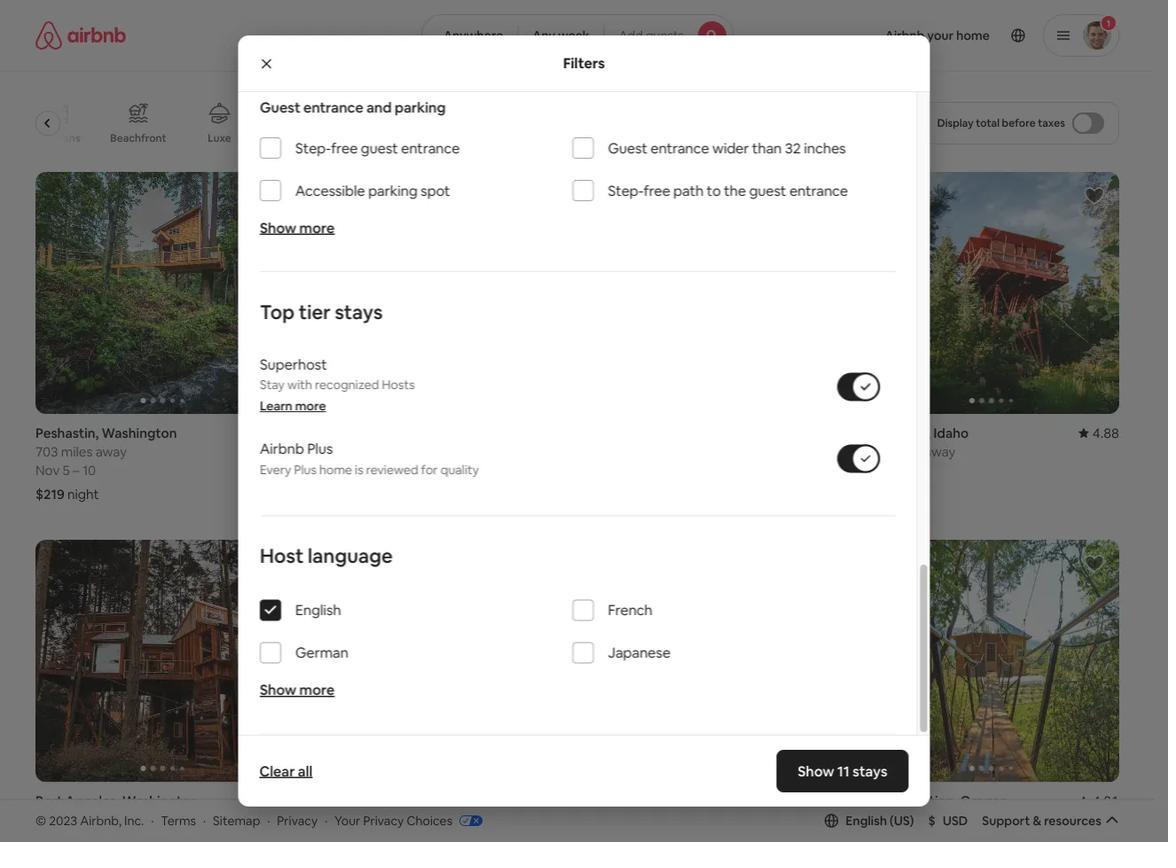 Task type: describe. For each thing, give the bounding box(es) containing it.
terms · sitemap · privacy
[[161, 813, 318, 829]]

any week button
[[518, 14, 605, 57]]

4.98
[[817, 793, 843, 810]]

show map button
[[519, 722, 636, 765]]

superhost
[[260, 356, 327, 374]]

resources
[[1045, 814, 1102, 830]]

group for port angeles, washington
[[35, 541, 291, 783]]

guest entrance wider than 32 inches
[[608, 140, 846, 158]]

show map
[[537, 735, 597, 751]]

add to wishlist: coupeville, washington image
[[808, 185, 829, 207]]

add guests
[[619, 28, 684, 43]]

11
[[838, 763, 850, 781]]

hosts
[[382, 378, 415, 394]]

add to wishlist: cave junction, oregon image
[[1084, 554, 1106, 575]]

show left 11
[[798, 763, 835, 781]]

spot
[[420, 182, 450, 200]]

path
[[673, 182, 704, 200]]

display total before taxes
[[938, 116, 1066, 130]]

parks
[[748, 131, 776, 145]]

step- for step-free guest entrance
[[295, 140, 331, 158]]

away inside 748 miles away nov 4 – 9
[[371, 443, 403, 461]]

add to wishlist: fernwood, idaho image
[[1084, 185, 1106, 207]]

tiny
[[618, 131, 639, 145]]

washington inside port angeles, washington 748 miles away
[[122, 793, 198, 810]]

step- for step-free path to the guest entrance
[[608, 182, 644, 200]]

display
[[938, 116, 974, 130]]

– for nov
[[73, 462, 80, 479]]

oregon
[[961, 793, 1008, 810]]

national
[[704, 131, 745, 145]]

4.95 out of 5 average rating image
[[526, 793, 567, 810]]

9
[[359, 462, 367, 479]]

pools
[[320, 131, 348, 145]]

4.98 out of 5 average rating image
[[802, 793, 843, 810]]

add
[[619, 28, 643, 43]]

4.9 out of 5 average rating image
[[257, 793, 291, 810]]

anywhere button
[[421, 14, 518, 57]]

for
[[421, 462, 438, 478]]

0 vertical spatial plus
[[307, 440, 333, 459]]

columbia falls, montana 853 miles away
[[588, 793, 739, 829]]

©
[[35, 813, 46, 829]]

english for english (us)
[[846, 814, 887, 830]]

mansions
[[34, 131, 81, 145]]

4 · from the left
[[325, 813, 328, 829]]

canada
[[357, 793, 405, 810]]

2 show more button from the top
[[260, 682, 334, 700]]

free for path
[[644, 182, 670, 200]]

4.9
[[272, 793, 291, 810]]

terms link
[[161, 813, 196, 829]]

national parks
[[704, 131, 776, 145]]

home
[[319, 462, 352, 478]]

tiny homes
[[618, 131, 675, 145]]

host language
[[260, 544, 393, 569]]

away inside "sooke, canada 769 miles away"
[[372, 812, 403, 829]]

japanese
[[608, 644, 670, 663]]

734
[[865, 443, 887, 461]]

and
[[366, 99, 391, 117]]

english for english
[[295, 602, 341, 620]]

group for columbia falls, montana
[[588, 541, 843, 783]]

your
[[335, 813, 361, 829]]

learn
[[260, 399, 292, 415]]

luxe
[[208, 131, 232, 145]]

341
[[865, 812, 885, 829]]

0 vertical spatial more
[[299, 219, 334, 238]]

miles inside columbia falls, montana 853 miles away
[[614, 812, 645, 829]]

32
[[785, 140, 801, 158]]

4.88
[[1093, 425, 1120, 442]]

3
[[892, 462, 900, 479]]

guests
[[646, 28, 684, 43]]

group for sooke, canada
[[312, 541, 567, 783]]

853
[[588, 812, 611, 829]]

more inside superhost stay with recognized hosts learn more
[[295, 399, 326, 415]]

miles inside cave junction, oregon 341 miles away
[[888, 812, 920, 829]]

accessible parking spot
[[295, 182, 450, 200]]

– for dec
[[903, 462, 910, 479]]

privacy inside your privacy choices 'link'
[[363, 813, 404, 829]]

amazing
[[273, 131, 318, 145]]

language
[[308, 544, 393, 569]]

entrance down inches
[[789, 182, 848, 200]]

airbnb,
[[80, 813, 122, 829]]

is
[[355, 462, 363, 478]]

before
[[1002, 116, 1036, 130]]

703
[[35, 443, 58, 461]]

guest for guest entrance wider than 32 inches
[[608, 140, 647, 158]]

wider
[[712, 140, 749, 158]]

show 11 stays link
[[777, 751, 909, 793]]

washington inside "peshastin, washington 703 miles away nov 5 – 10 $219 night"
[[102, 425, 177, 442]]

entrance up spot
[[401, 140, 459, 158]]

profile element
[[755, 0, 1120, 71]]

add guests button
[[604, 14, 734, 57]]

5
[[63, 462, 70, 479]]

montana
[[684, 793, 739, 810]]

any week
[[533, 28, 590, 43]]

english (us) button
[[825, 814, 915, 830]]

1 privacy from the left
[[277, 813, 318, 829]]

3 · from the left
[[267, 813, 270, 829]]

with
[[287, 378, 312, 394]]

display total before taxes button
[[923, 102, 1120, 145]]

peshastin,
[[35, 425, 99, 442]]

quality
[[440, 462, 479, 478]]

miles inside "sooke, canada 769 miles away"
[[337, 812, 369, 829]]

to
[[707, 182, 721, 200]]

filters
[[563, 54, 605, 72]]

miles inside fernwood, idaho 734 miles away dec 3 – 8 night
[[890, 443, 922, 461]]

columbia
[[588, 793, 648, 810]]

away inside port angeles, washington 748 miles away
[[95, 812, 126, 829]]

night inside fernwood, idaho 734 miles away dec 3 – 8 night
[[899, 486, 931, 503]]

any
[[533, 28, 556, 43]]

sitemap link
[[213, 813, 260, 829]]

0 vertical spatial parking
[[394, 99, 445, 117]]

night inside "peshastin, washington 703 miles away nov 5 – 10 $219 night"
[[67, 486, 99, 503]]



Task type: vqa. For each thing, say whether or not it's contained in the screenshot.
stays related to Top tier stays
yes



Task type: locate. For each thing, give the bounding box(es) containing it.
your privacy choices link
[[335, 813, 483, 831]]

guest entrance and parking
[[260, 99, 445, 117]]

show more button
[[260, 219, 334, 238], [260, 682, 334, 700]]

show 11 stays
[[798, 763, 888, 781]]

1 vertical spatial english
[[846, 814, 887, 830]]

0 vertical spatial guest
[[260, 99, 300, 117]]

1 horizontal spatial stays
[[853, 763, 888, 781]]

washington up terms link
[[122, 793, 198, 810]]

2 vertical spatial more
[[299, 682, 334, 700]]

group
[[33, 89, 816, 158], [35, 172, 291, 415], [312, 172, 567, 415], [588, 172, 843, 415], [865, 172, 1120, 415], [35, 541, 291, 783], [312, 541, 567, 783], [588, 541, 843, 783], [865, 541, 1120, 783]]

769
[[312, 812, 334, 829]]

none search field containing anywhere
[[421, 14, 734, 57]]

0 vertical spatial 748
[[312, 443, 334, 461]]

group for peshastin, washington
[[35, 172, 291, 415]]

0 horizontal spatial nov
[[35, 462, 60, 479]]

privacy down 4.9
[[277, 813, 318, 829]]

usd
[[943, 814, 968, 830]]

748 down port
[[35, 812, 57, 829]]

inc.
[[124, 813, 144, 829]]

·
[[151, 813, 154, 829], [203, 813, 206, 829], [267, 813, 270, 829], [325, 813, 328, 829]]

away down angeles,
[[95, 812, 126, 829]]

more
[[299, 219, 334, 238], [295, 399, 326, 415], [299, 682, 334, 700]]

0 vertical spatial free
[[331, 140, 357, 158]]

$219
[[35, 486, 65, 503]]

2 nov from the left
[[312, 462, 336, 479]]

1 show more from the top
[[260, 219, 334, 238]]

group for cave junction, oregon
[[865, 541, 1120, 783]]

anywhere
[[444, 28, 503, 43]]

show more
[[260, 219, 334, 238], [260, 682, 334, 700]]

away up reviewed
[[371, 443, 403, 461]]

english
[[295, 602, 341, 620], [846, 814, 887, 830]]

1 horizontal spatial guest
[[749, 182, 786, 200]]

show more button down german
[[260, 682, 334, 700]]

night down 10 at bottom left
[[67, 486, 99, 503]]

guest right the
[[749, 182, 786, 200]]

2 privacy from the left
[[363, 813, 404, 829]]

2023
[[49, 813, 77, 829]]

fernwood,
[[865, 425, 931, 442]]

1 horizontal spatial free
[[644, 182, 670, 200]]

miles inside "peshastin, washington 703 miles away nov 5 – 10 $219 night"
[[61, 443, 93, 461]]

your privacy choices
[[335, 813, 453, 829]]

parking up treehouses
[[394, 99, 445, 117]]

None search field
[[421, 14, 734, 57]]

filters dialog
[[238, 0, 930, 807]]

– right 3
[[903, 462, 910, 479]]

stay
[[260, 378, 284, 394]]

&
[[1033, 814, 1042, 830]]

748
[[312, 443, 334, 461], [35, 812, 57, 829]]

miles down peshastin,
[[61, 443, 93, 461]]

1 horizontal spatial guest
[[608, 140, 647, 158]]

miles down columbia
[[614, 812, 645, 829]]

1 horizontal spatial night
[[899, 486, 931, 503]]

0 horizontal spatial 748
[[35, 812, 57, 829]]

1 · from the left
[[151, 813, 154, 829]]

0 horizontal spatial guest
[[361, 140, 398, 158]]

sooke,
[[312, 793, 354, 810]]

step- up accessible
[[295, 140, 331, 158]]

french
[[608, 602, 652, 620]]

guest up amazing
[[260, 99, 300, 117]]

all
[[298, 763, 313, 781]]

1 vertical spatial guest
[[749, 182, 786, 200]]

1 vertical spatial stays
[[853, 763, 888, 781]]

step-
[[295, 140, 331, 158], [608, 182, 644, 200]]

away down idaho on the bottom right of page
[[925, 443, 956, 461]]

stays right 11
[[853, 763, 888, 781]]

1 – from the left
[[73, 462, 80, 479]]

– left 9
[[350, 462, 356, 479]]

support
[[983, 814, 1031, 830]]

4.81
[[1093, 793, 1120, 810]]

show more button down add to wishlist: peshastin, washington image
[[260, 219, 334, 238]]

4.95
[[540, 793, 567, 810]]

4
[[339, 462, 347, 479]]

0 vertical spatial show more button
[[260, 219, 334, 238]]

plus right every
[[294, 462, 316, 478]]

beachfront
[[111, 131, 167, 145]]

add to wishlist: peshastin, washington image
[[255, 185, 276, 207]]

– inside 748 miles away nov 4 – 9
[[350, 462, 356, 479]]

plus
[[307, 440, 333, 459], [294, 462, 316, 478]]

4.81 out of 5 average rating image
[[1079, 793, 1120, 810]]

accessible
[[295, 182, 365, 200]]

entrance up path
[[651, 140, 709, 158]]

2 · from the left
[[203, 813, 206, 829]]

airbnb plus every plus home is reviewed for quality
[[260, 440, 479, 478]]

host
[[260, 544, 303, 569]]

nov down 703
[[35, 462, 60, 479]]

0 horizontal spatial free
[[331, 140, 357, 158]]

english inside filters "dialog"
[[295, 602, 341, 620]]

0 horizontal spatial –
[[73, 462, 80, 479]]

–
[[73, 462, 80, 479], [350, 462, 356, 479], [903, 462, 910, 479]]

0 horizontal spatial privacy
[[277, 813, 318, 829]]

0 horizontal spatial english
[[295, 602, 341, 620]]

taxes
[[1038, 116, 1066, 130]]

1 vertical spatial show more button
[[260, 682, 334, 700]]

junction,
[[899, 793, 958, 810]]

treehouses
[[376, 131, 434, 145]]

more down with
[[295, 399, 326, 415]]

english up german
[[295, 602, 341, 620]]

group for 748 miles away
[[312, 172, 567, 415]]

748 inside 748 miles away nov 4 – 9
[[312, 443, 334, 461]]

2 show more from the top
[[260, 682, 334, 700]]

1 horizontal spatial step-
[[608, 182, 644, 200]]

1 vertical spatial washington
[[122, 793, 198, 810]]

clear all button
[[251, 754, 322, 790]]

terms
[[161, 813, 196, 829]]

away inside columbia falls, montana 853 miles away
[[648, 812, 680, 829]]

miles down fernwood,
[[890, 443, 922, 461]]

dec
[[865, 462, 890, 479]]

1 nov from the left
[[35, 462, 60, 479]]

· right inc.
[[151, 813, 154, 829]]

away inside fernwood, idaho 734 miles away dec 3 – 8 night
[[925, 443, 956, 461]]

more down accessible
[[299, 219, 334, 238]]

show left map
[[537, 735, 569, 751]]

step-free path to the guest entrance
[[608, 182, 848, 200]]

cave
[[865, 793, 896, 810]]

idaho
[[934, 425, 969, 442]]

sooke, canada 769 miles away
[[312, 793, 405, 829]]

add to wishlist: port angeles, washington image
[[255, 554, 276, 575]]

support & resources button
[[983, 814, 1120, 830]]

0 vertical spatial guest
[[361, 140, 398, 158]]

2 horizontal spatial –
[[903, 462, 910, 479]]

1 horizontal spatial privacy
[[363, 813, 404, 829]]

homes
[[641, 131, 675, 145]]

away down falls,
[[648, 812, 680, 829]]

· down sooke,
[[325, 813, 328, 829]]

learn more link
[[260, 399, 326, 415]]

away inside cave junction, oregon 341 miles away
[[923, 812, 954, 829]]

1 vertical spatial plus
[[294, 462, 316, 478]]

away
[[96, 443, 127, 461], [371, 443, 403, 461], [925, 443, 956, 461], [95, 812, 126, 829], [372, 812, 403, 829], [648, 812, 680, 829], [923, 812, 954, 829]]

parking left spot
[[368, 182, 417, 200]]

miles left $
[[888, 812, 920, 829]]

parking
[[394, 99, 445, 117], [368, 182, 417, 200]]

1 horizontal spatial 748
[[312, 443, 334, 461]]

miles down angeles,
[[60, 812, 92, 829]]

inches
[[804, 140, 846, 158]]

2 night from the left
[[899, 486, 931, 503]]

away down canada
[[372, 812, 403, 829]]

stays right tier
[[334, 300, 382, 325]]

1 vertical spatial step-
[[608, 182, 644, 200]]

0 vertical spatial step-
[[295, 140, 331, 158]]

reviewed
[[366, 462, 418, 478]]

show more down german
[[260, 682, 334, 700]]

miles
[[61, 443, 93, 461], [337, 443, 368, 461], [890, 443, 922, 461], [60, 812, 92, 829], [337, 812, 369, 829], [614, 812, 645, 829], [888, 812, 920, 829]]

show down german
[[260, 682, 296, 700]]

farms
[[550, 131, 580, 145]]

miles up is
[[337, 443, 368, 461]]

peshastin, washington 703 miles away nov 5 – 10 $219 night
[[35, 425, 177, 503]]

guest down and
[[361, 140, 398, 158]]

guest
[[260, 99, 300, 117], [608, 140, 647, 158]]

1 vertical spatial guest
[[608, 140, 647, 158]]

1 horizontal spatial nov
[[312, 462, 336, 479]]

nov inside "peshastin, washington 703 miles away nov 5 – 10 $219 night"
[[35, 462, 60, 479]]

0 vertical spatial english
[[295, 602, 341, 620]]

1 horizontal spatial –
[[350, 462, 356, 479]]

– inside "peshastin, washington 703 miles away nov 5 – 10 $219 night"
[[73, 462, 80, 479]]

8
[[912, 462, 920, 479]]

stays inside show 11 stays link
[[853, 763, 888, 781]]

1 vertical spatial show more
[[260, 682, 334, 700]]

guest for guest entrance and parking
[[260, 99, 300, 117]]

privacy
[[277, 813, 318, 829], [363, 813, 404, 829]]

free left path
[[644, 182, 670, 200]]

1 vertical spatial free
[[644, 182, 670, 200]]

1 night from the left
[[67, 486, 99, 503]]

fernwood, idaho 734 miles away dec 3 – 8 night
[[865, 425, 969, 503]]

amazing pools
[[273, 131, 348, 145]]

1 vertical spatial more
[[295, 399, 326, 415]]

stays for top tier stays
[[334, 300, 382, 325]]

0 vertical spatial washington
[[102, 425, 177, 442]]

4.88 out of 5 average rating image
[[1079, 425, 1120, 442]]

1 vertical spatial parking
[[368, 182, 417, 200]]

away down junction,
[[923, 812, 954, 829]]

privacy down canada
[[363, 813, 404, 829]]

show inside button
[[537, 735, 569, 751]]

· down 4.9 out of 5 average rating image
[[267, 813, 270, 829]]

sitemap
[[213, 813, 260, 829]]

group for fernwood, idaho
[[865, 172, 1120, 415]]

group containing national parks
[[33, 89, 816, 158]]

washington right peshastin,
[[102, 425, 177, 442]]

miles inside port angeles, washington 748 miles away
[[60, 812, 92, 829]]

miles down sooke,
[[337, 812, 369, 829]]

away inside "peshastin, washington 703 miles away nov 5 – 10 $219 night"
[[96, 443, 127, 461]]

© 2023 airbnb, inc. ·
[[35, 813, 154, 829]]

angeles,
[[65, 793, 120, 810]]

step- down tiny in the top of the page
[[608, 182, 644, 200]]

falls,
[[651, 793, 681, 810]]

the
[[724, 182, 746, 200]]

1 vertical spatial 748
[[35, 812, 57, 829]]

miles inside 748 miles away nov 4 – 9
[[337, 443, 368, 461]]

– right 5
[[73, 462, 80, 479]]

night down 8
[[899, 486, 931, 503]]

night
[[67, 486, 99, 503], [899, 486, 931, 503]]

· right the terms on the left
[[203, 813, 206, 829]]

guest right farms at left top
[[608, 140, 647, 158]]

748 up home
[[312, 443, 334, 461]]

free
[[331, 140, 357, 158], [644, 182, 670, 200]]

plus up home
[[307, 440, 333, 459]]

0 horizontal spatial night
[[67, 486, 99, 503]]

0 horizontal spatial step-
[[295, 140, 331, 158]]

1 horizontal spatial english
[[846, 814, 887, 830]]

free down guest entrance and parking on the top
[[331, 140, 357, 158]]

show more down add to wishlist: peshastin, washington image
[[260, 219, 334, 238]]

2 – from the left
[[350, 462, 356, 479]]

top tier stays
[[260, 300, 382, 325]]

clear
[[260, 763, 295, 781]]

english down cave
[[846, 814, 887, 830]]

german
[[295, 644, 348, 663]]

free for guest
[[331, 140, 357, 158]]

show down add to wishlist: peshastin, washington image
[[260, 219, 296, 238]]

away up 10 at bottom left
[[96, 443, 127, 461]]

port
[[35, 793, 62, 810]]

$ usd
[[929, 814, 968, 830]]

stays for show 11 stays
[[853, 763, 888, 781]]

map
[[571, 735, 597, 751]]

0 vertical spatial stays
[[334, 300, 382, 325]]

3 – from the left
[[903, 462, 910, 479]]

cave junction, oregon 341 miles away
[[865, 793, 1008, 829]]

748 inside port angeles, washington 748 miles away
[[35, 812, 57, 829]]

nov left 4
[[312, 462, 336, 479]]

0 horizontal spatial stays
[[334, 300, 382, 325]]

– inside fernwood, idaho 734 miles away dec 3 – 8 night
[[903, 462, 910, 479]]

nov inside 748 miles away nov 4 – 9
[[312, 462, 336, 479]]

0 horizontal spatial guest
[[260, 99, 300, 117]]

entrance up pools
[[303, 99, 363, 117]]

more down german
[[299, 682, 334, 700]]

0 vertical spatial show more
[[260, 219, 334, 238]]

1 show more button from the top
[[260, 219, 334, 238]]



